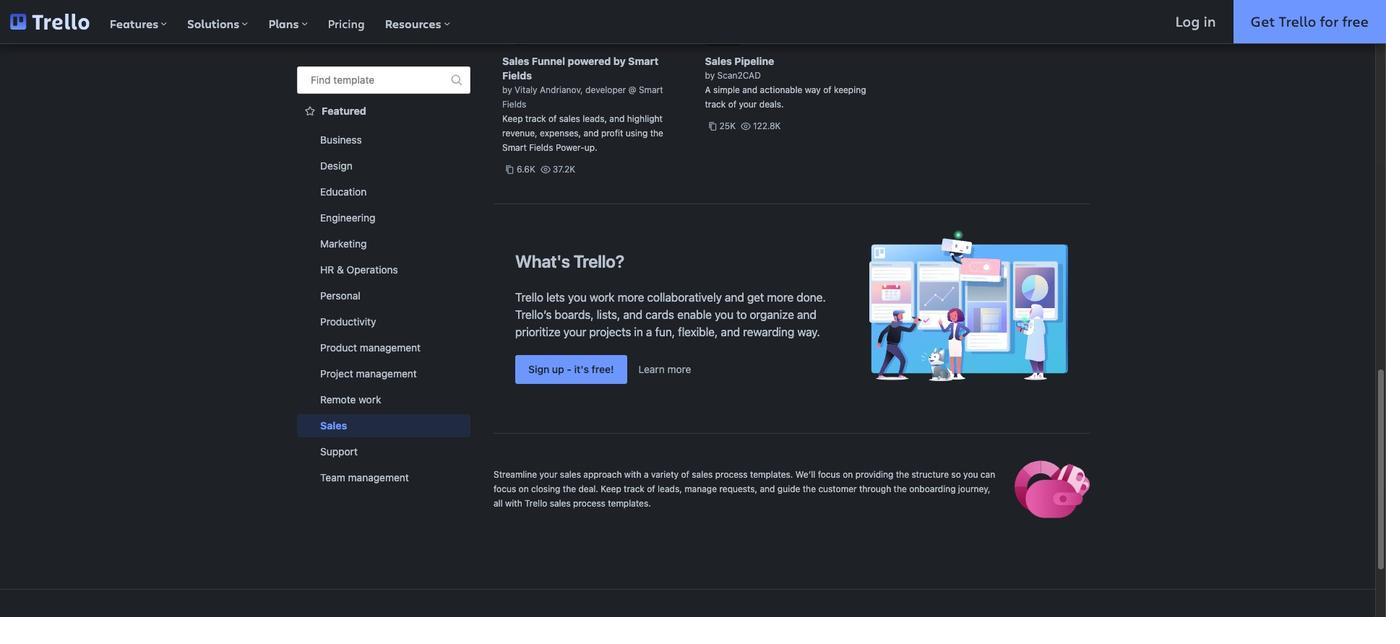 Task type: describe. For each thing, give the bounding box(es) containing it.
1 vertical spatial focus
[[494, 484, 516, 495]]

remote work
[[320, 394, 381, 406]]

what's
[[515, 251, 570, 272]]

log
[[1175, 12, 1200, 31]]

boards,
[[555, 309, 594, 322]]

get trello for free
[[1251, 12, 1369, 31]]

-
[[567, 364, 572, 376]]

business
[[320, 134, 362, 146]]

simple
[[713, 85, 740, 95]]

education link
[[297, 181, 470, 204]]

vitaly
[[515, 85, 537, 95]]

organize
[[750, 309, 794, 322]]

sales pipeline by scan2cad a simple and actionable way of keeping track of your deals.
[[705, 55, 866, 110]]

through
[[859, 484, 891, 495]]

scan2cad image
[[705, 10, 740, 45]]

project
[[320, 368, 353, 380]]

2 vertical spatial by
[[502, 85, 512, 95]]

of inside sales funnel powered by smart fields by vitaly andrianov, developer @ smart fields keep track of sales leads, and highlight revenue, expenses, and profit using the smart fields power-up.
[[549, 113, 557, 124]]

management for project management
[[356, 368, 417, 380]]

sales inside sales link
[[320, 420, 347, 432]]

work inside trello lets you work more collaboratively and get more done. trello's boards, lists, and cards enable you to organize and prioritize your projects in a fun, flexible, and rewarding way.
[[590, 291, 615, 304]]

&
[[337, 264, 344, 276]]

1 vertical spatial smart
[[639, 85, 663, 95]]

sales funnel powered by smart fields by vitaly andrianov, developer @ smart fields keep track of sales leads, and highlight revenue, expenses, and profit using the smart fields power-up.
[[502, 55, 663, 153]]

leads, inside sales funnel powered by smart fields by vitaly andrianov, developer @ smart fields keep track of sales leads, and highlight revenue, expenses, and profit using the smart fields power-up.
[[583, 113, 607, 124]]

your inside streamline your sales approach with a variety of sales process templates. we'll focus on providing the structure so you can focus on closing the deal. keep track of leads, manage requests, and guide the customer through the onboarding journey, all with trello sales process templates.
[[540, 470, 558, 481]]

1 horizontal spatial templates.
[[750, 470, 793, 481]]

and up way.
[[797, 309, 816, 322]]

sales icon image
[[997, 452, 1090, 528]]

engineering
[[320, 212, 375, 224]]

leads, inside streamline your sales approach with a variety of sales process templates. we'll focus on providing the structure so you can focus on closing the deal. keep track of leads, manage requests, and guide the customer through the onboarding journey, all with trello sales process templates.
[[658, 484, 682, 495]]

and up up.
[[584, 128, 599, 139]]

personal
[[320, 290, 360, 302]]

free
[[1342, 12, 1369, 31]]

actionable
[[760, 85, 802, 95]]

trello inside trello lets you work more collaboratively and get more done. trello's boards, lists, and cards enable you to organize and prioritize your projects in a fun, flexible, and rewarding way.
[[515, 291, 544, 304]]

find template
[[311, 74, 374, 86]]

journey,
[[958, 484, 990, 495]]

revenue,
[[502, 128, 537, 139]]

it's
[[574, 364, 589, 376]]

sign
[[528, 364, 549, 376]]

sales for sales pipeline
[[705, 55, 732, 67]]

get trello for free link
[[1233, 0, 1386, 43]]

1 vertical spatial templates.
[[608, 499, 651, 509]]

learn more link
[[639, 364, 691, 376]]

hr & operations link
[[297, 259, 470, 282]]

the down we'll
[[803, 484, 816, 495]]

solutions button
[[177, 0, 258, 43]]

personal link
[[297, 285, 470, 308]]

your inside sales pipeline by scan2cad a simple and actionable way of keeping track of your deals.
[[739, 99, 757, 110]]

support link
[[297, 441, 470, 464]]

projects
[[589, 326, 631, 339]]

1 horizontal spatial with
[[624, 470, 641, 481]]

management for team management
[[348, 472, 409, 484]]

onboarding
[[909, 484, 956, 495]]

deal.
[[578, 484, 598, 495]]

customer
[[818, 484, 857, 495]]

sales inside sales funnel powered by smart fields by vitaly andrianov, developer @ smart fields keep track of sales leads, and highlight revenue, expenses, and profit using the smart fields power-up.
[[559, 113, 580, 124]]

project management
[[320, 368, 417, 380]]

by inside sales pipeline by scan2cad a simple and actionable way of keeping track of your deals.
[[705, 70, 715, 81]]

Find template field
[[297, 66, 470, 94]]

you inside streamline your sales approach with a variety of sales process templates. we'll focus on providing the structure so you can focus on closing the deal. keep track of leads, manage requests, and guide the customer through the onboarding journey, all with trello sales process templates.
[[963, 470, 978, 481]]

approach
[[583, 470, 622, 481]]

cards
[[645, 309, 674, 322]]

1 horizontal spatial focus
[[818, 470, 840, 481]]

a inside trello lets you work more collaboratively and get more done. trello's boards, lists, and cards enable you to organize and prioritize your projects in a fun, flexible, and rewarding way.
[[646, 326, 652, 339]]

way.
[[797, 326, 820, 339]]

log in
[[1175, 12, 1216, 31]]

plans button
[[258, 0, 318, 43]]

template
[[333, 74, 374, 86]]

andrianov,
[[540, 85, 583, 95]]

find
[[311, 74, 331, 86]]

all
[[494, 499, 503, 509]]

power-
[[556, 142, 585, 153]]

closing
[[531, 484, 560, 495]]

your inside trello lets you work more collaboratively and get more done. trello's boards, lists, and cards enable you to organize and prioritize your projects in a fun, flexible, and rewarding way.
[[563, 326, 586, 339]]

get
[[1251, 12, 1275, 31]]

2 vertical spatial fields
[[529, 142, 553, 153]]

log in link
[[1158, 0, 1233, 43]]

1 vertical spatial process
[[573, 499, 606, 509]]

1 horizontal spatial in
[[1204, 12, 1216, 31]]

pricing
[[328, 16, 365, 31]]

so
[[951, 470, 961, 481]]

1 vertical spatial fields
[[502, 99, 526, 110]]

vitaly andrianov, developer @ smart fields image
[[502, 10, 676, 46]]

funnel
[[532, 55, 565, 67]]

keep inside streamline your sales approach with a variety of sales process templates. we'll focus on providing the structure so you can focus on closing the deal. keep track of leads, manage requests, and guide the customer through the onboarding journey, all with trello sales process templates.
[[601, 484, 621, 495]]

using
[[626, 128, 648, 139]]

of right the variety on the left of the page
[[681, 470, 689, 481]]

product management link
[[297, 337, 470, 360]]

design link
[[297, 155, 470, 178]]

hr
[[320, 264, 334, 276]]

productivity
[[320, 316, 376, 328]]

we'll
[[796, 470, 815, 481]]

expenses,
[[540, 128, 581, 139]]

0 vertical spatial fields
[[502, 69, 532, 82]]

trello's
[[515, 309, 552, 322]]

learn more
[[639, 364, 691, 376]]

profit
[[601, 128, 623, 139]]

collaboratively
[[647, 291, 722, 304]]

manage
[[684, 484, 717, 495]]

up
[[552, 364, 564, 376]]

engineering link
[[297, 207, 470, 230]]

track inside streamline your sales approach with a variety of sales process templates. we'll focus on providing the structure so you can focus on closing the deal. keep track of leads, manage requests, and guide the customer through the onboarding journey, all with trello sales process templates.
[[624, 484, 645, 495]]

of down the variety on the left of the page
[[647, 484, 655, 495]]

management for product management
[[360, 342, 421, 354]]

sales for sales funnel powered by smart fields
[[502, 55, 529, 67]]

of right way
[[823, 85, 831, 95]]

streamline your sales approach with a variety of sales process templates. we'll focus on providing the structure so you can focus on closing the deal. keep track of leads, manage requests, and guide the customer through the onboarding journey, all with trello sales process templates.
[[494, 470, 995, 509]]

trello inside streamline your sales approach with a variety of sales process templates. we'll focus on providing the structure so you can focus on closing the deal. keep track of leads, manage requests, and guide the customer through the onboarding journey, all with trello sales process templates.
[[525, 499, 547, 509]]

sales link
[[297, 415, 470, 438]]

team management
[[320, 472, 409, 484]]



Task type: vqa. For each thing, say whether or not it's contained in the screenshot.
Trello within the Streamline your sales approach with a variety of sales process templates. We'll focus on providing the structure so you can focus on closing the deal. Keep track of leads, manage requests, and guide the customer through the onboarding journey, all with Trello sales process templates.
yes



Task type: locate. For each thing, give the bounding box(es) containing it.
project management link
[[297, 363, 470, 386]]

keep
[[502, 113, 523, 124], [601, 484, 621, 495]]

0 horizontal spatial keep
[[502, 113, 523, 124]]

2 horizontal spatial by
[[705, 70, 715, 81]]

1 vertical spatial your
[[563, 326, 586, 339]]

and right "lists,"
[[623, 309, 643, 322]]

solutions
[[187, 16, 240, 32]]

track right deal.
[[624, 484, 645, 495]]

0 horizontal spatial with
[[505, 499, 522, 509]]

sign up - it's free! link
[[515, 356, 627, 384]]

keep up 'revenue,'
[[502, 113, 523, 124]]

learn
[[639, 364, 665, 376]]

enable
[[677, 309, 712, 322]]

lists,
[[597, 309, 620, 322]]

1 horizontal spatial by
[[613, 55, 626, 67]]

sales
[[559, 113, 580, 124], [560, 470, 581, 481], [692, 470, 713, 481], [550, 499, 571, 509]]

2 horizontal spatial you
[[963, 470, 978, 481]]

2 vertical spatial your
[[540, 470, 558, 481]]

trello lets you work more collaboratively and get more done. trello's boards, lists, and cards enable you to organize and prioritize your projects in a fun, flexible, and rewarding way.
[[515, 291, 826, 339]]

features
[[110, 16, 159, 32]]

and down scan2cad
[[742, 85, 758, 95]]

a
[[646, 326, 652, 339], [644, 470, 649, 481]]

track inside sales funnel powered by smart fields by vitaly andrianov, developer @ smart fields keep track of sales leads, and highlight revenue, expenses, and profit using the smart fields power-up.
[[525, 113, 546, 124]]

2 horizontal spatial sales
[[705, 55, 732, 67]]

0 vertical spatial a
[[646, 326, 652, 339]]

0 horizontal spatial leads,
[[583, 113, 607, 124]]

operations
[[347, 264, 398, 276]]

trello down closing
[[525, 499, 547, 509]]

1 horizontal spatial you
[[715, 309, 734, 322]]

1 vertical spatial keep
[[601, 484, 621, 495]]

trello left for at top
[[1279, 12, 1316, 31]]

25k
[[719, 121, 736, 132]]

the left deal.
[[563, 484, 576, 495]]

0 horizontal spatial track
[[525, 113, 546, 124]]

work up "lists,"
[[590, 291, 615, 304]]

0 horizontal spatial on
[[519, 484, 529, 495]]

scan2cad
[[717, 70, 761, 81]]

1 vertical spatial with
[[505, 499, 522, 509]]

management down product management link
[[356, 368, 417, 380]]

with
[[624, 470, 641, 481], [505, 499, 522, 509]]

0 vertical spatial focus
[[818, 470, 840, 481]]

1 vertical spatial on
[[519, 484, 529, 495]]

templates. down approach
[[608, 499, 651, 509]]

structure
[[912, 470, 949, 481]]

1 horizontal spatial on
[[843, 470, 853, 481]]

templates.
[[750, 470, 793, 481], [608, 499, 651, 509]]

a inside streamline your sales approach with a variety of sales process templates. we'll focus on providing the structure so you can focus on closing the deal. keep track of leads, manage requests, and guide the customer through the onboarding journey, all with trello sales process templates.
[[644, 470, 649, 481]]

your left deals.
[[739, 99, 757, 110]]

work
[[590, 291, 615, 304], [359, 394, 381, 406]]

powered
[[568, 55, 611, 67]]

1 horizontal spatial process
[[715, 470, 748, 481]]

0 vertical spatial work
[[590, 291, 615, 304]]

0 vertical spatial you
[[568, 291, 587, 304]]

providing
[[855, 470, 894, 481]]

education
[[320, 186, 367, 198]]

deals.
[[759, 99, 784, 110]]

leads, down the variety on the left of the page
[[658, 484, 682, 495]]

a left the variety on the left of the page
[[644, 470, 649, 481]]

variety
[[651, 470, 679, 481]]

trello up trello's
[[515, 291, 544, 304]]

0 horizontal spatial focus
[[494, 484, 516, 495]]

a left fun,
[[646, 326, 652, 339]]

0 vertical spatial process
[[715, 470, 748, 481]]

1 horizontal spatial keep
[[601, 484, 621, 495]]

0 vertical spatial track
[[705, 99, 726, 110]]

fields down vitaly
[[502, 99, 526, 110]]

product management
[[320, 342, 421, 354]]

for
[[1320, 12, 1339, 31]]

more up organize on the right of the page
[[767, 291, 794, 304]]

free!
[[592, 364, 614, 376]]

smart
[[628, 55, 659, 67], [639, 85, 663, 95], [502, 142, 527, 153]]

2 vertical spatial management
[[348, 472, 409, 484]]

sales up expenses,
[[559, 113, 580, 124]]

with right the all
[[505, 499, 522, 509]]

0 vertical spatial leads,
[[583, 113, 607, 124]]

trello inside get trello for free link
[[1279, 12, 1316, 31]]

and up to at right
[[725, 291, 744, 304]]

and
[[742, 85, 758, 95], [609, 113, 625, 124], [584, 128, 599, 139], [725, 291, 744, 304], [623, 309, 643, 322], [797, 309, 816, 322], [721, 326, 740, 339], [760, 484, 775, 495]]

1 horizontal spatial track
[[624, 484, 645, 495]]

and up profit
[[609, 113, 625, 124]]

track up 'revenue,'
[[525, 113, 546, 124]]

by left vitaly
[[502, 85, 512, 95]]

with right approach
[[624, 470, 641, 481]]

fields down expenses,
[[529, 142, 553, 153]]

leads,
[[583, 113, 607, 124], [658, 484, 682, 495]]

@
[[628, 85, 636, 95]]

0 horizontal spatial sales
[[320, 420, 347, 432]]

leads, up profit
[[583, 113, 607, 124]]

0 vertical spatial trello
[[1279, 12, 1316, 31]]

team
[[320, 472, 345, 484]]

0 vertical spatial your
[[739, 99, 757, 110]]

flexible,
[[678, 326, 718, 339]]

your down boards,
[[563, 326, 586, 339]]

1 vertical spatial a
[[644, 470, 649, 481]]

in
[[1204, 12, 1216, 31], [634, 326, 643, 339]]

by
[[613, 55, 626, 67], [705, 70, 715, 81], [502, 85, 512, 95]]

37.2k
[[553, 164, 575, 175]]

sales up deal.
[[560, 470, 581, 481]]

1 vertical spatial you
[[715, 309, 734, 322]]

0 horizontal spatial in
[[634, 326, 643, 339]]

in right log
[[1204, 12, 1216, 31]]

2 horizontal spatial your
[[739, 99, 757, 110]]

1 vertical spatial leads,
[[658, 484, 682, 495]]

of down simple
[[728, 99, 736, 110]]

work down project management
[[359, 394, 381, 406]]

smart down 'revenue,'
[[502, 142, 527, 153]]

fun,
[[655, 326, 675, 339]]

1 vertical spatial in
[[634, 326, 643, 339]]

by up a
[[705, 70, 715, 81]]

the right through
[[894, 484, 907, 495]]

1 vertical spatial work
[[359, 394, 381, 406]]

2 horizontal spatial more
[[767, 291, 794, 304]]

support
[[320, 446, 358, 458]]

focus up the all
[[494, 484, 516, 495]]

track inside sales pipeline by scan2cad a simple and actionable way of keeping track of your deals.
[[705, 99, 726, 110]]

on down streamline
[[519, 484, 529, 495]]

in left fun,
[[634, 326, 643, 339]]

0 vertical spatial keep
[[502, 113, 523, 124]]

trello
[[1279, 12, 1316, 31], [515, 291, 544, 304], [525, 499, 547, 509]]

sales up scan2cad
[[705, 55, 732, 67]]

smart up @
[[628, 55, 659, 67]]

streamline
[[494, 470, 537, 481]]

in inside trello lets you work more collaboratively and get more done. trello's boards, lists, and cards enable you to organize and prioritize your projects in a fun, flexible, and rewarding way.
[[634, 326, 643, 339]]

of
[[823, 85, 831, 95], [728, 99, 736, 110], [549, 113, 557, 124], [681, 470, 689, 481], [647, 484, 655, 495]]

0 vertical spatial management
[[360, 342, 421, 354]]

you up boards,
[[568, 291, 587, 304]]

1 horizontal spatial your
[[563, 326, 586, 339]]

keep inside sales funnel powered by smart fields by vitaly andrianov, developer @ smart fields keep track of sales leads, and highlight revenue, expenses, and profit using the smart fields power-up.
[[502, 113, 523, 124]]

focus
[[818, 470, 840, 481], [494, 484, 516, 495]]

2 vertical spatial smart
[[502, 142, 527, 153]]

track
[[705, 99, 726, 110], [525, 113, 546, 124], [624, 484, 645, 495]]

you right the so
[[963, 470, 978, 481]]

2 horizontal spatial track
[[705, 99, 726, 110]]

process down deal.
[[573, 499, 606, 509]]

remote work link
[[297, 389, 470, 412]]

1 vertical spatial management
[[356, 368, 417, 380]]

featured link
[[297, 100, 470, 123]]

and down to at right
[[721, 326, 740, 339]]

sales down remote
[[320, 420, 347, 432]]

requests,
[[719, 484, 757, 495]]

on
[[843, 470, 853, 481], [519, 484, 529, 495]]

of up expenses,
[[549, 113, 557, 124]]

smart right @
[[639, 85, 663, 95]]

0 horizontal spatial work
[[359, 394, 381, 406]]

6.6k
[[517, 164, 535, 175]]

by right powered
[[613, 55, 626, 67]]

1 vertical spatial by
[[705, 70, 715, 81]]

0 vertical spatial smart
[[628, 55, 659, 67]]

the inside sales funnel powered by smart fields by vitaly andrianov, developer @ smart fields keep track of sales leads, and highlight revenue, expenses, and profit using the smart fields power-up.
[[650, 128, 663, 139]]

to
[[736, 309, 747, 322]]

process up requests, at the bottom
[[715, 470, 748, 481]]

management down the productivity link
[[360, 342, 421, 354]]

pricing link
[[318, 0, 375, 43]]

2 vertical spatial trello
[[525, 499, 547, 509]]

0 vertical spatial templates.
[[750, 470, 793, 481]]

trello?
[[574, 251, 624, 272]]

on up "customer"
[[843, 470, 853, 481]]

features button
[[100, 0, 177, 43]]

1 vertical spatial track
[[525, 113, 546, 124]]

0 vertical spatial on
[[843, 470, 853, 481]]

and inside sales pipeline by scan2cad a simple and actionable way of keeping track of your deals.
[[742, 85, 758, 95]]

the down highlight
[[650, 128, 663, 139]]

sales up vitaly
[[502, 55, 529, 67]]

your up closing
[[540, 470, 558, 481]]

rewarding
[[743, 326, 794, 339]]

1 horizontal spatial work
[[590, 291, 615, 304]]

sales up manage
[[692, 470, 713, 481]]

product
[[320, 342, 357, 354]]

and left guide
[[760, 484, 775, 495]]

122.8k
[[753, 121, 781, 132]]

1 horizontal spatial more
[[667, 364, 691, 376]]

sales inside sales funnel powered by smart fields by vitaly andrianov, developer @ smart fields keep track of sales leads, and highlight revenue, expenses, and profit using the smart fields power-up.
[[502, 55, 529, 67]]

fields up vitaly
[[502, 69, 532, 82]]

2 vertical spatial you
[[963, 470, 978, 481]]

1 horizontal spatial sales
[[502, 55, 529, 67]]

0 horizontal spatial process
[[573, 499, 606, 509]]

the left structure
[[896, 470, 909, 481]]

design
[[320, 160, 353, 172]]

0 horizontal spatial templates.
[[608, 499, 651, 509]]

sales inside sales pipeline by scan2cad a simple and actionable way of keeping track of your deals.
[[705, 55, 732, 67]]

productivity link
[[297, 311, 470, 334]]

0 vertical spatial with
[[624, 470, 641, 481]]

marketing
[[320, 238, 367, 250]]

trello image
[[10, 14, 89, 30], [10, 14, 89, 30]]

guide
[[778, 484, 800, 495]]

resources
[[385, 16, 441, 32]]

1 horizontal spatial leads,
[[658, 484, 682, 495]]

2 vertical spatial track
[[624, 484, 645, 495]]

0 vertical spatial by
[[613, 55, 626, 67]]

keep down approach
[[601, 484, 621, 495]]

you left to at right
[[715, 309, 734, 322]]

0 vertical spatial in
[[1204, 12, 1216, 31]]

can
[[981, 470, 995, 481]]

a
[[705, 85, 711, 95]]

hr & operations
[[320, 264, 398, 276]]

1 vertical spatial trello
[[515, 291, 544, 304]]

and inside streamline your sales approach with a variety of sales process templates. we'll focus on providing the structure so you can focus on closing the deal. keep track of leads, manage requests, and guide the customer through the onboarding journey, all with trello sales process templates.
[[760, 484, 775, 495]]

management down support link on the left bottom
[[348, 472, 409, 484]]

0 horizontal spatial by
[[502, 85, 512, 95]]

0 horizontal spatial more
[[618, 291, 644, 304]]

more right learn at bottom left
[[667, 364, 691, 376]]

0 horizontal spatial your
[[540, 470, 558, 481]]

business link
[[297, 129, 470, 152]]

sales down closing
[[550, 499, 571, 509]]

track down a
[[705, 99, 726, 110]]

up.
[[585, 142, 597, 153]]

more up "lists,"
[[618, 291, 644, 304]]

templates. up guide
[[750, 470, 793, 481]]

team management link
[[297, 467, 470, 490]]

resources button
[[375, 0, 460, 43]]

focus up "customer"
[[818, 470, 840, 481]]

keeping
[[834, 85, 866, 95]]

0 horizontal spatial you
[[568, 291, 587, 304]]

you
[[568, 291, 587, 304], [715, 309, 734, 322], [963, 470, 978, 481]]



